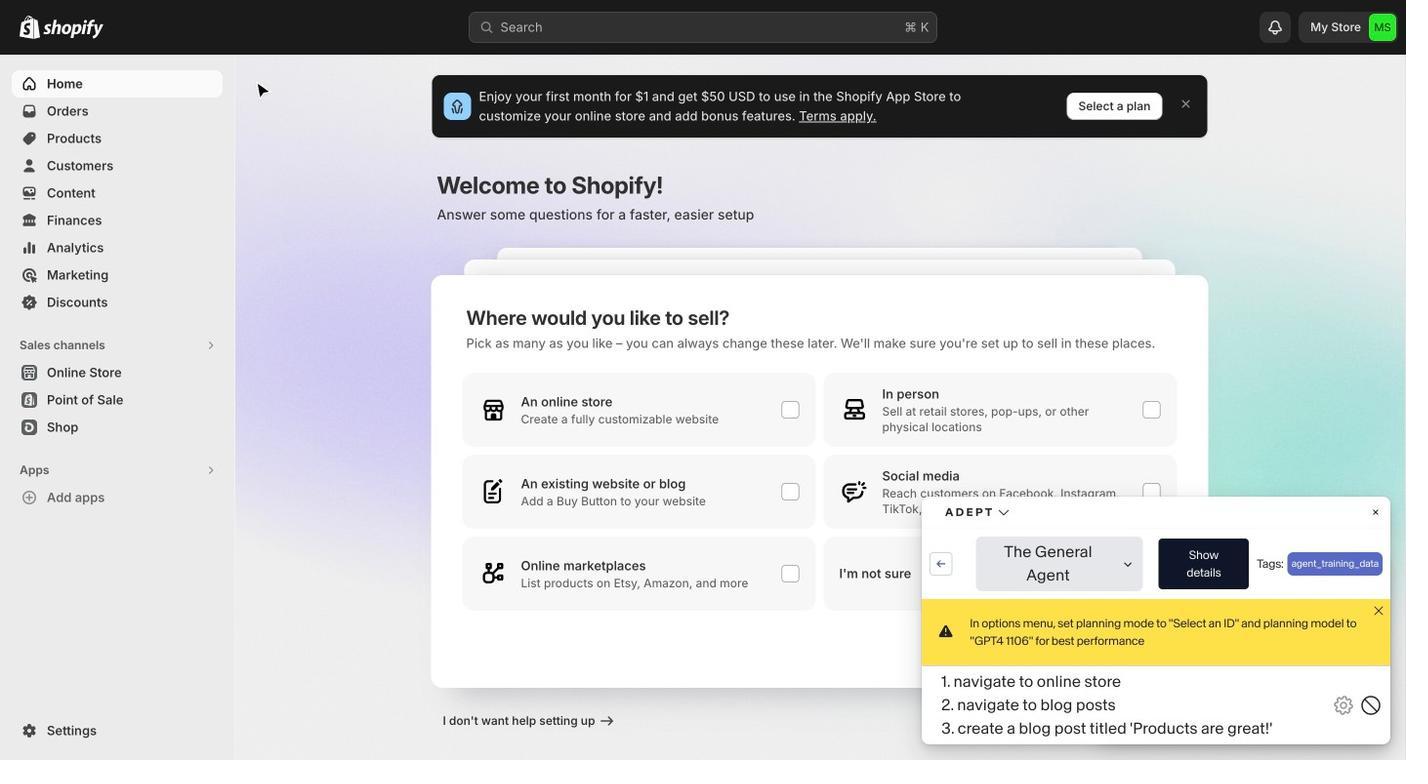 Task type: locate. For each thing, give the bounding box(es) containing it.
1 horizontal spatial shopify image
[[43, 19, 104, 39]]

0 horizontal spatial shopify image
[[20, 15, 40, 39]]

shopify image
[[20, 15, 40, 39], [43, 19, 104, 39]]

my store image
[[1369, 14, 1396, 41]]

online store image
[[246, 66, 266, 86]]



Task type: vqa. For each thing, say whether or not it's contained in the screenshot.
the right Shopify image
yes



